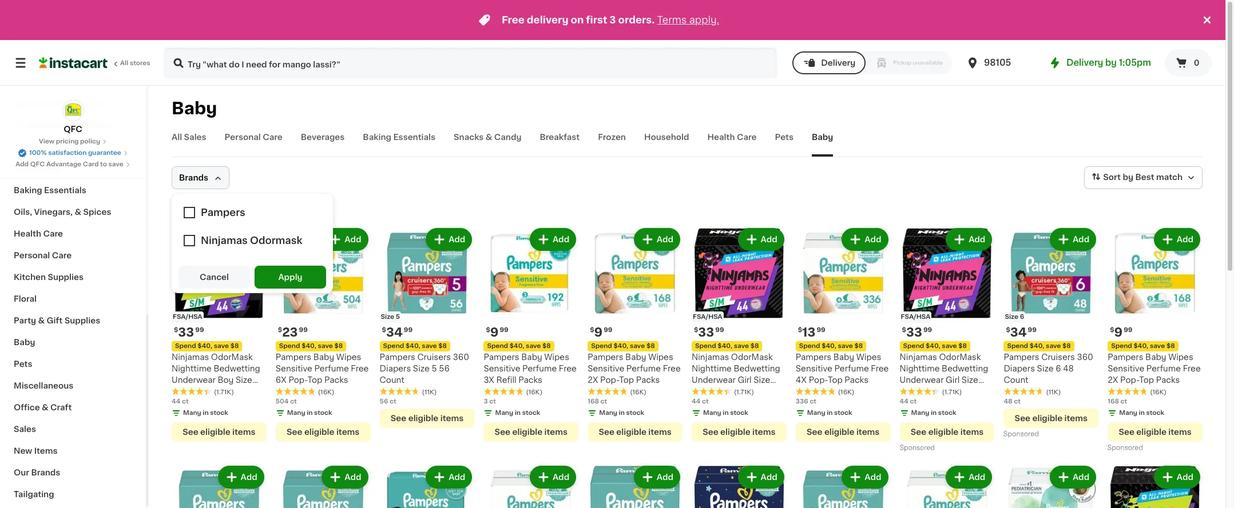 Task type: describe. For each thing, give the bounding box(es) containing it.
1 168 from the left
[[588, 399, 599, 405]]

brands inside 'our brands' link
[[31, 469, 60, 477]]

1 fsa/hsa from the left
[[173, 314, 202, 320]]

2 $ 9 99 from the left
[[590, 327, 612, 339]]

1 9 from the left
[[490, 327, 499, 339]]

cruisers for 6
[[1041, 353, 1075, 361]]

6 pampers from the left
[[588, 353, 623, 361]]

6 $40, from the left
[[822, 343, 836, 349]]

5 $ from the left
[[694, 327, 698, 333]]

advantage
[[46, 161, 81, 168]]

goods for dry
[[31, 78, 58, 86]]

1 vertical spatial sales
[[14, 426, 36, 434]]

7 ct from the left
[[910, 399, 917, 405]]

7 $8 from the left
[[958, 343, 967, 349]]

snacks & candy link
[[454, 132, 521, 157]]

1 $ from the left
[[174, 327, 178, 333]]

view pricing policy
[[39, 138, 100, 145]]

2 9 from the left
[[594, 327, 603, 339]]

1 horizontal spatial baking essentials link
[[363, 132, 435, 157]]

& left spices
[[75, 208, 81, 216]]

policy
[[80, 138, 100, 145]]

on
[[571, 15, 584, 25]]

7 $40, from the left
[[926, 343, 940, 349]]

0 horizontal spatial essentials
[[44, 187, 86, 195]]

8 $8 from the left
[[1062, 343, 1071, 349]]

4 wipes from the left
[[648, 353, 673, 361]]

10 spend $40, save $8 from the left
[[1111, 343, 1175, 349]]

delivery by 1:05pm
[[1066, 58, 1151, 67]]

2 spend $40, save $8 from the left
[[279, 343, 343, 349]]

wipes inside pampers baby wipes sensitive perfume free 6x pop-top packs
[[336, 353, 361, 361]]

2 girl from the left
[[946, 376, 960, 384]]

beverages link
[[301, 132, 345, 157]]

apply.
[[689, 15, 719, 25]]

sensitive inside pampers baby wipes sensitive perfume free 3x refill packs
[[484, 365, 520, 373]]

1 vertical spatial baby link
[[7, 332, 139, 354]]

$ inside the $ 13 99
[[798, 327, 802, 333]]

packs inside pampers baby wipes sensitive perfume free 6x pop-top packs
[[324, 376, 348, 384]]

4 top from the left
[[1139, 376, 1154, 384]]

floral link
[[7, 288, 139, 310]]

7 99 from the left
[[923, 327, 932, 333]]

oils, vinegars, & spices link
[[7, 201, 139, 223]]

health care link for the topmost household link
[[707, 132, 757, 157]]

2 nighttime from the left
[[692, 365, 732, 373]]

size 6
[[1005, 314, 1024, 320]]

cancel
[[200, 273, 229, 281]]

pampers baby wipes sensitive perfume free 4x pop-top packs
[[796, 353, 889, 384]]

5 $8 from the left
[[750, 343, 759, 349]]

office & craft link
[[7, 397, 139, 419]]

& inside 'link'
[[42, 404, 48, 412]]

1 vertical spatial 56
[[380, 399, 388, 405]]

health care link for oils, vinegars, & spices link
[[7, 223, 139, 245]]

9 $ from the left
[[590, 327, 594, 333]]

perfume inside pampers baby wipes sensitive perfume free 6x pop-top packs
[[314, 365, 349, 373]]

0 vertical spatial personal care
[[225, 133, 282, 141]]

0 vertical spatial personal
[[225, 133, 261, 141]]

canned goods & soups link
[[7, 114, 139, 136]]

6 ct from the left
[[810, 399, 816, 405]]

0 horizontal spatial 48
[[1004, 399, 1012, 405]]

0 horizontal spatial pets link
[[7, 354, 139, 375]]

brands inside brands dropdown button
[[179, 174, 208, 182]]

1 $ 33 99 from the left
[[174, 327, 204, 339]]

1 vertical spatial baking
[[14, 187, 42, 195]]

pets inside 'link'
[[14, 360, 32, 368]]

oils,
[[14, 208, 32, 216]]

4 many from the left
[[703, 410, 721, 416]]

tailgating link
[[7, 484, 139, 506]]

3 spend from the left
[[383, 343, 404, 349]]

add qfc advantage card to save link
[[16, 160, 130, 169]]

8 spend from the left
[[1007, 343, 1028, 349]]

0 vertical spatial health
[[707, 133, 735, 141]]

0 vertical spatial health care
[[707, 133, 757, 141]]

1 $8 from the left
[[230, 343, 239, 349]]

apply button
[[255, 266, 326, 289]]

& left pasta
[[60, 78, 67, 86]]

& left candy
[[486, 133, 492, 141]]

0 vertical spatial household link
[[644, 132, 689, 157]]

0 button
[[1165, 49, 1212, 77]]

3 in from the left
[[515, 410, 521, 416]]

miscellaneous link
[[7, 375, 139, 397]]

vinegars,
[[34, 208, 73, 216]]

3 many in stock from the left
[[495, 410, 540, 416]]

1 $40, from the left
[[198, 343, 212, 349]]

underwear inside ninjamas odormask nighttime bedwetting underwear boy size s/m
[[172, 376, 216, 384]]

by for delivery
[[1105, 58, 1117, 67]]

all for all stores
[[120, 60, 128, 66]]

6 $8 from the left
[[854, 343, 863, 349]]

view pricing policy link
[[39, 137, 107, 146]]

guarantee
[[88, 150, 121, 156]]

our brands link
[[7, 462, 139, 484]]

all for all sales
[[172, 133, 182, 141]]

3 (16k) from the left
[[838, 390, 854, 396]]

0 vertical spatial pets
[[775, 133, 794, 141]]

504
[[276, 399, 289, 405]]

8 stock from the left
[[1146, 410, 1164, 416]]

qfc inside qfc link
[[64, 125, 82, 133]]

product group containing 13
[[796, 226, 891, 442]]

0 vertical spatial 5
[[396, 314, 400, 320]]

pampers cruisers 360 diapers size 6 48 count
[[1004, 353, 1093, 384]]

3 odormask from the left
[[939, 353, 981, 361]]

kitchen
[[14, 273, 46, 281]]

supplies inside "link"
[[48, 273, 84, 281]]

1 many in stock from the left
[[183, 410, 228, 416]]

2 (1.71k) from the left
[[734, 390, 754, 396]]

match
[[1156, 173, 1183, 181]]

4 $40, from the left
[[510, 343, 524, 349]]

snacks
[[454, 133, 484, 141]]

kitchen supplies
[[14, 273, 84, 281]]

98105 button
[[966, 47, 1034, 79]]

0 horizontal spatial personal care link
[[7, 245, 139, 267]]

1 stock from the left
[[210, 410, 228, 416]]

candy
[[494, 133, 521, 141]]

3 $8 from the left
[[438, 343, 447, 349]]

best match
[[1135, 173, 1183, 181]]

6 stock from the left
[[938, 410, 956, 416]]

2 in from the left
[[307, 410, 313, 416]]

dry goods & pasta link
[[7, 71, 139, 93]]

qfc logo image
[[62, 100, 84, 121]]

10 spend from the left
[[1111, 343, 1132, 349]]

pampers inside pampers baby wipes sensitive perfume free 6x pop-top packs
[[276, 353, 311, 361]]

9 $8 from the left
[[646, 343, 655, 349]]

apply
[[278, 273, 302, 281]]

1 vertical spatial household
[[14, 165, 59, 173]]

2 stock from the left
[[314, 410, 332, 416]]

2 $ 33 99 from the left
[[694, 327, 724, 339]]

size 5
[[381, 314, 400, 320]]

items
[[34, 447, 58, 455]]

party & gift supplies
[[14, 317, 100, 325]]

1 168 ct from the left
[[588, 399, 607, 405]]

1 horizontal spatial household
[[644, 133, 689, 141]]

packs inside pampers baby wipes sensitive perfume free 4x pop-top packs
[[845, 376, 869, 384]]

free delivery on first 3 orders. terms apply.
[[502, 15, 719, 25]]

nighttime inside ninjamas odormask nighttime bedwetting underwear boy size s/m
[[172, 365, 212, 373]]

2 (16k) from the left
[[526, 390, 542, 396]]

2 33 from the left
[[698, 327, 714, 339]]

6x
[[276, 376, 287, 384]]

all sales link
[[172, 132, 206, 157]]

diapers for pampers cruisers 360 diapers size 5 56 count
[[380, 365, 411, 373]]

2 many in stock from the left
[[287, 410, 332, 416]]

7 in from the left
[[619, 410, 625, 416]]

0 vertical spatial essentials
[[393, 133, 435, 141]]

goods for canned
[[48, 121, 76, 129]]

5 sensitive from the left
[[1108, 365, 1144, 373]]

2 2x from the left
[[1108, 376, 1118, 384]]

wipes inside pampers baby wipes sensitive perfume free 3x refill packs
[[544, 353, 569, 361]]

free inside limited time offer region
[[502, 15, 525, 25]]

perfume inside pampers baby wipes sensitive perfume free 4x pop-top packs
[[834, 365, 869, 373]]

3 inside limited time offer region
[[609, 15, 616, 25]]

product group containing 23
[[276, 226, 371, 442]]

sort by
[[1103, 173, 1133, 181]]

office
[[14, 404, 40, 412]]

4 $8 from the left
[[542, 343, 551, 349]]

2 168 from the left
[[1108, 399, 1119, 405]]

7 pampers from the left
[[1108, 353, 1143, 361]]

48 inside pampers cruisers 360 diapers size 6 48 count
[[1063, 365, 1074, 373]]

360 for pampers cruisers 360 diapers size 5 56 count
[[453, 353, 469, 361]]

terms
[[657, 15, 687, 25]]

1 horizontal spatial breakfast link
[[540, 132, 580, 157]]

7 stock from the left
[[626, 410, 644, 416]]

sauces
[[75, 100, 106, 108]]

stores
[[130, 60, 150, 66]]

1 vertical spatial 3
[[484, 399, 488, 405]]

pampers baby wipes sensitive perfume free 6x pop-top packs
[[276, 353, 369, 384]]

6 inside pampers cruisers 360 diapers size 6 48 count
[[1056, 365, 1061, 373]]

to
[[100, 161, 107, 168]]

336
[[796, 399, 808, 405]]

5 99 from the left
[[715, 327, 724, 333]]

1 pampers baby wipes sensitive perfume free 2x pop-top packs from the left
[[588, 353, 681, 384]]

tailgating
[[14, 491, 54, 499]]

3 bedwetting from the left
[[942, 365, 988, 373]]

0 vertical spatial sales
[[184, 133, 206, 141]]

1 horizontal spatial baking
[[363, 133, 391, 141]]

2 fsa/hsa from the left
[[693, 314, 722, 320]]

$ 23 99
[[278, 327, 308, 339]]

56 ct
[[380, 399, 396, 405]]

9 spend $40, save $8 from the left
[[591, 343, 655, 349]]

2 44 from the left
[[692, 399, 700, 405]]

s/m inside ninjamas odormask nighttime bedwetting underwear boy size s/m
[[172, 388, 188, 396]]

1 horizontal spatial personal care link
[[225, 132, 282, 157]]

satisfaction
[[48, 150, 87, 156]]

504 ct
[[276, 399, 297, 405]]

diapers for pampers cruisers 360 diapers size 6 48 count
[[1004, 365, 1035, 373]]

pampers baby wipes sensitive perfume free 3x refill packs
[[484, 353, 577, 384]]

3 stock from the left
[[522, 410, 540, 416]]

0 vertical spatial pets link
[[775, 132, 794, 157]]

1 girl from the left
[[738, 376, 752, 384]]

2 ct from the left
[[290, 399, 297, 405]]

miscellaneous
[[14, 382, 73, 390]]

qfc link
[[62, 100, 84, 135]]

7 spend from the left
[[903, 343, 924, 349]]

0 horizontal spatial breakfast
[[14, 143, 54, 151]]

0 horizontal spatial baking essentials link
[[7, 180, 139, 201]]

10 $ from the left
[[1110, 327, 1114, 333]]

$ 13 99
[[798, 327, 825, 339]]

boy
[[218, 376, 234, 384]]

100% satisfaction guarantee button
[[18, 146, 128, 158]]

our brands
[[14, 469, 60, 477]]

7 many from the left
[[599, 410, 617, 416]]

limited time offer region
[[0, 0, 1200, 40]]

terms apply. link
[[657, 15, 719, 25]]

delivery for delivery
[[821, 59, 856, 67]]

our
[[14, 469, 29, 477]]

odormask inside ninjamas odormask nighttime bedwetting underwear boy size s/m
[[211, 353, 253, 361]]

1 33 from the left
[[178, 327, 194, 339]]

56 inside pampers cruisers 360 diapers size 5 56 count
[[439, 365, 450, 373]]

sensitive inside pampers baby wipes sensitive perfume free 4x pop-top packs
[[796, 365, 832, 373]]

4 spend $40, save $8 from the left
[[487, 343, 551, 349]]

delivery button
[[792, 51, 866, 74]]

0 horizontal spatial personal care
[[14, 252, 72, 260]]

4 $ from the left
[[486, 327, 490, 333]]

1 spend from the left
[[175, 343, 196, 349]]

13
[[802, 327, 816, 339]]

3 ninjamas from the left
[[900, 353, 937, 361]]

canned
[[14, 121, 46, 129]]

all sales
[[172, 133, 206, 141]]

2 underwear from the left
[[692, 376, 736, 384]]

5 stock from the left
[[834, 410, 852, 416]]

all stores link
[[39, 47, 151, 79]]

canned goods & soups
[[14, 121, 112, 129]]

1 2x from the left
[[588, 376, 598, 384]]

by for sort
[[1123, 173, 1133, 181]]



Task type: locate. For each thing, give the bounding box(es) containing it.
sponsored badge image for 9
[[1108, 445, 1142, 452]]

cruisers for 5
[[417, 353, 451, 361]]

1 pop- from the left
[[289, 376, 308, 384]]

essentials left snacks
[[393, 133, 435, 141]]

4 pop- from the left
[[1120, 376, 1139, 384]]

360 for pampers cruisers 360 diapers size 6 48 count
[[1077, 353, 1093, 361]]

in
[[203, 410, 209, 416], [307, 410, 313, 416], [515, 410, 521, 416], [723, 410, 729, 416], [827, 410, 833, 416], [931, 410, 937, 416], [619, 410, 625, 416], [1139, 410, 1145, 416]]

3 underwear from the left
[[900, 376, 944, 384]]

3
[[609, 15, 616, 25], [484, 399, 488, 405]]

0 vertical spatial by
[[1105, 58, 1117, 67]]

0 horizontal spatial 44
[[172, 399, 180, 405]]

10 99 from the left
[[1124, 327, 1133, 333]]

& left sauces
[[67, 100, 73, 108]]

count
[[380, 376, 404, 384], [1004, 376, 1029, 384]]

floral
[[14, 295, 37, 303]]

3 top from the left
[[619, 376, 634, 384]]

0 horizontal spatial odormask
[[211, 353, 253, 361]]

bedwetting inside ninjamas odormask nighttime bedwetting underwear boy size s/m
[[214, 365, 260, 373]]

2 $ from the left
[[278, 327, 282, 333]]

4 99 from the left
[[500, 327, 508, 333]]

4 (16k) from the left
[[630, 390, 646, 396]]

1 diapers from the left
[[380, 365, 411, 373]]

4 pampers from the left
[[796, 353, 831, 361]]

0 horizontal spatial 5
[[396, 314, 400, 320]]

5 ct from the left
[[702, 399, 709, 405]]

sales down 'office'
[[14, 426, 36, 434]]

pets link
[[775, 132, 794, 157], [7, 354, 139, 375]]

sensitive inside pampers baby wipes sensitive perfume free 6x pop-top packs
[[276, 365, 312, 373]]

baby inside pampers baby wipes sensitive perfume free 4x pop-top packs
[[833, 353, 854, 361]]

4x
[[796, 376, 807, 384]]

0 vertical spatial 3
[[609, 15, 616, 25]]

3 s/m from the left
[[900, 388, 916, 396]]

3 pop- from the left
[[600, 376, 619, 384]]

1 horizontal spatial bedwetting
[[734, 365, 780, 373]]

best
[[1135, 173, 1154, 181]]

0 horizontal spatial pampers baby wipes sensitive perfume free 2x pop-top packs
[[588, 353, 681, 384]]

& left soups at the left top of page
[[78, 121, 84, 129]]

0 vertical spatial baby link
[[812, 132, 833, 157]]

2 pampers baby wipes sensitive perfume free 2x pop-top packs from the left
[[1108, 353, 1201, 384]]

0 horizontal spatial delivery
[[821, 59, 856, 67]]

1 horizontal spatial health
[[707, 133, 735, 141]]

pampers baby wipes sensitive perfume free 2x pop-top packs
[[588, 353, 681, 384], [1108, 353, 1201, 384]]

99 inside the $ 13 99
[[817, 327, 825, 333]]

1 vertical spatial baking essentials link
[[7, 180, 139, 201]]

1 horizontal spatial 2x
[[1108, 376, 1118, 384]]

9
[[490, 327, 499, 339], [594, 327, 603, 339], [1114, 327, 1123, 339]]

0 horizontal spatial (11k)
[[422, 390, 437, 396]]

0 horizontal spatial breakfast link
[[7, 136, 139, 158]]

1 top from the left
[[308, 376, 322, 384]]

0 horizontal spatial 168 ct
[[588, 399, 607, 405]]

top
[[308, 376, 322, 384], [828, 376, 843, 384], [619, 376, 634, 384], [1139, 376, 1154, 384]]

dry goods & pasta
[[14, 78, 92, 86]]

size inside ninjamas odormask nighttime bedwetting underwear boy size s/m
[[236, 376, 252, 384]]

by inside field
[[1123, 173, 1133, 181]]

brands down items
[[31, 469, 60, 477]]

cruisers inside pampers cruisers 360 diapers size 6 48 count
[[1041, 353, 1075, 361]]

0 horizontal spatial health care
[[14, 230, 63, 238]]

add qfc advantage card to save
[[16, 161, 123, 168]]

0 vertical spatial breakfast
[[540, 133, 580, 141]]

2 top from the left
[[828, 376, 843, 384]]

3 $ 33 99 from the left
[[902, 327, 932, 339]]

pampers inside pampers cruisers 360 diapers size 5 56 count
[[380, 353, 415, 361]]

360 inside pampers cruisers 360 diapers size 5 56 count
[[453, 353, 469, 361]]

3 wipes from the left
[[856, 353, 881, 361]]

1 horizontal spatial essentials
[[393, 133, 435, 141]]

3 packs from the left
[[845, 376, 869, 384]]

packs inside pampers baby wipes sensitive perfume free 3x refill packs
[[519, 376, 542, 384]]

$ 34 99 for pampers cruisers 360 diapers size 5 56 count
[[382, 327, 413, 339]]

cruisers inside pampers cruisers 360 diapers size 5 56 count
[[417, 353, 451, 361]]

$
[[174, 327, 178, 333], [278, 327, 282, 333], [382, 327, 386, 333], [486, 327, 490, 333], [694, 327, 698, 333], [798, 327, 802, 333], [902, 327, 906, 333], [1006, 327, 1010, 333], [590, 327, 594, 333], [1110, 327, 1114, 333]]

0 horizontal spatial 33
[[178, 327, 194, 339]]

1 (1.71k) from the left
[[214, 390, 234, 396]]

0 vertical spatial all
[[120, 60, 128, 66]]

4 perfume from the left
[[626, 365, 661, 373]]

pop- inside pampers baby wipes sensitive perfume free 4x pop-top packs
[[809, 376, 828, 384]]

qfc down 100%
[[30, 161, 45, 168]]

baby inside pampers baby wipes sensitive perfume free 3x refill packs
[[521, 353, 542, 361]]

2 34 from the left
[[1010, 327, 1027, 339]]

None search field
[[164, 47, 778, 79]]

1 horizontal spatial fsa/hsa
[[693, 314, 722, 320]]

2 horizontal spatial 44
[[900, 399, 909, 405]]

size inside pampers cruisers 360 diapers size 6 48 count
[[1037, 365, 1054, 373]]

items
[[440, 415, 464, 423], [1064, 415, 1088, 423], [232, 428, 256, 436], [336, 428, 360, 436], [544, 428, 568, 436], [752, 428, 776, 436], [856, 428, 880, 436], [960, 428, 984, 436], [648, 428, 672, 436], [1168, 428, 1192, 436]]

qfc up view pricing policy link
[[64, 125, 82, 133]]

1:05pm
[[1119, 58, 1151, 67]]

3 $40, from the left
[[406, 343, 420, 349]]

product group
[[172, 226, 266, 442], [276, 226, 371, 442], [380, 226, 475, 428], [484, 226, 579, 442], [588, 226, 683, 442], [692, 226, 787, 442], [796, 226, 891, 442], [900, 226, 995, 455], [1004, 226, 1099, 441], [1108, 226, 1203, 455], [172, 464, 266, 509], [276, 464, 371, 509], [380, 464, 475, 509], [484, 464, 579, 509], [588, 464, 683, 509], [692, 464, 787, 509], [796, 464, 891, 509], [900, 464, 995, 509], [1004, 464, 1099, 509], [1108, 464, 1203, 509]]

free inside pampers baby wipes sensitive perfume free 3x refill packs
[[559, 365, 577, 373]]

0 horizontal spatial household link
[[7, 158, 139, 180]]

brands down all sales link
[[179, 174, 208, 182]]

sales up brands dropdown button
[[184, 133, 206, 141]]

1 horizontal spatial 44
[[692, 399, 700, 405]]

5 packs from the left
[[1156, 376, 1180, 384]]

dry
[[14, 78, 29, 86]]

1 many from the left
[[183, 410, 201, 416]]

5 in from the left
[[827, 410, 833, 416]]

spices
[[83, 208, 111, 216]]

gift
[[47, 317, 63, 325]]

1 horizontal spatial pets
[[775, 133, 794, 141]]

count inside pampers cruisers 360 diapers size 5 56 count
[[380, 376, 404, 384]]

all up brands dropdown button
[[172, 133, 182, 141]]

0 horizontal spatial health
[[14, 230, 41, 238]]

1 horizontal spatial (11k)
[[1046, 390, 1061, 396]]

8 many from the left
[[1119, 410, 1137, 416]]

0 vertical spatial 56
[[439, 365, 450, 373]]

see eligible items button
[[380, 409, 475, 428], [1004, 409, 1099, 428], [172, 423, 266, 442], [276, 423, 371, 442], [484, 423, 579, 442], [692, 423, 787, 442], [796, 423, 891, 442], [900, 423, 995, 442], [588, 423, 683, 442], [1108, 423, 1203, 442]]

1 vertical spatial essentials
[[44, 187, 86, 195]]

0 horizontal spatial 3
[[484, 399, 488, 405]]

pop- inside pampers baby wipes sensitive perfume free 6x pop-top packs
[[289, 376, 308, 384]]

delivery
[[1066, 58, 1103, 67], [821, 59, 856, 67]]

23
[[282, 327, 298, 339]]

1 count from the left
[[380, 376, 404, 384]]

by right sort
[[1123, 173, 1133, 181]]

household right frozen
[[644, 133, 689, 141]]

8 spend $40, save $8 from the left
[[1007, 343, 1071, 349]]

ninjamas
[[172, 353, 209, 361], [692, 353, 729, 361], [900, 353, 937, 361]]

condiments
[[14, 100, 65, 108]]

(11k) for 6
[[1046, 390, 1061, 396]]

kitchen supplies link
[[7, 267, 139, 288]]

party & gift supplies link
[[7, 310, 139, 332]]

5 many in stock from the left
[[807, 410, 852, 416]]

spend
[[175, 343, 196, 349], [279, 343, 300, 349], [383, 343, 404, 349], [487, 343, 508, 349], [695, 343, 716, 349], [799, 343, 820, 349], [903, 343, 924, 349], [1007, 343, 1028, 349], [591, 343, 612, 349], [1111, 343, 1132, 349]]

5 spend $40, save $8 from the left
[[695, 343, 759, 349]]

diapers up '48 ct'
[[1004, 365, 1035, 373]]

3 sensitive from the left
[[796, 365, 832, 373]]

3 (1.71k) from the left
[[942, 390, 962, 396]]

$40,
[[198, 343, 212, 349], [302, 343, 316, 349], [406, 343, 420, 349], [510, 343, 524, 349], [718, 343, 732, 349], [822, 343, 836, 349], [926, 343, 940, 349], [1030, 343, 1044, 349], [614, 343, 628, 349], [1134, 343, 1148, 349]]

first
[[586, 15, 607, 25]]

2 horizontal spatial fsa/hsa
[[901, 314, 930, 320]]

1 vertical spatial pets link
[[7, 354, 139, 375]]

personal care link
[[225, 132, 282, 157], [7, 245, 139, 267]]

free inside pampers baby wipes sensitive perfume free 4x pop-top packs
[[871, 365, 889, 373]]

336 ct
[[796, 399, 816, 405]]

personal care
[[225, 133, 282, 141], [14, 252, 72, 260]]

stock
[[210, 410, 228, 416], [314, 410, 332, 416], [522, 410, 540, 416], [730, 410, 748, 416], [834, 410, 852, 416], [938, 410, 956, 416], [626, 410, 644, 416], [1146, 410, 1164, 416]]

delivery for delivery by 1:05pm
[[1066, 58, 1103, 67]]

0 horizontal spatial 360
[[453, 353, 469, 361]]

1 horizontal spatial cruisers
[[1041, 353, 1075, 361]]

& inside "link"
[[78, 121, 84, 129]]

beverages
[[301, 133, 345, 141]]

1 vertical spatial supplies
[[64, 317, 100, 325]]

household down 100%
[[14, 165, 59, 173]]

1 horizontal spatial household link
[[644, 132, 689, 157]]

top inside pampers baby wipes sensitive perfume free 6x pop-top packs
[[308, 376, 322, 384]]

2 spend from the left
[[279, 343, 300, 349]]

pampers inside pampers cruisers 360 diapers size 6 48 count
[[1004, 353, 1039, 361]]

see
[[391, 415, 406, 423], [1015, 415, 1030, 423], [183, 428, 198, 436], [287, 428, 302, 436], [495, 428, 510, 436], [703, 428, 718, 436], [807, 428, 822, 436], [911, 428, 926, 436], [599, 428, 614, 436], [1119, 428, 1134, 436]]

goods up pricing
[[48, 121, 76, 129]]

5 inside pampers cruisers 360 diapers size 5 56 count
[[432, 365, 437, 373]]

1 horizontal spatial personal
[[225, 133, 261, 141]]

5 $40, from the left
[[718, 343, 732, 349]]

1 vertical spatial health
[[14, 230, 41, 238]]

1 horizontal spatial s/m
[[692, 388, 708, 396]]

5 (16k) from the left
[[1150, 390, 1167, 396]]

top inside pampers baby wipes sensitive perfume free 4x pop-top packs
[[828, 376, 843, 384]]

34 down size 5
[[386, 327, 403, 339]]

1 vertical spatial health care
[[14, 230, 63, 238]]

ninjamas odormask nighttime bedwetting underwear girl size s/m
[[692, 353, 780, 396], [900, 353, 988, 396]]

household link right 'frozen' link
[[644, 132, 689, 157]]

7 spend $40, save $8 from the left
[[903, 343, 967, 349]]

qfc inside add qfc advantage card to save link
[[30, 161, 45, 168]]

(1.71k)
[[214, 390, 234, 396], [734, 390, 754, 396], [942, 390, 962, 396]]

baking right beverages
[[363, 133, 391, 141]]

all inside 'link'
[[120, 60, 128, 66]]

& left the gift
[[38, 317, 45, 325]]

0 horizontal spatial 9
[[490, 327, 499, 339]]

frozen
[[598, 133, 626, 141]]

essentials up oils, vinegars, & spices
[[44, 187, 86, 195]]

sort
[[1103, 173, 1121, 181]]

0 vertical spatial brands
[[179, 174, 208, 182]]

1 horizontal spatial $ 33 99
[[694, 327, 724, 339]]

all
[[120, 60, 128, 66], [172, 133, 182, 141]]

delivery inside button
[[821, 59, 856, 67]]

0 horizontal spatial $ 33 99
[[174, 327, 204, 339]]

5 perfume from the left
[[1146, 365, 1181, 373]]

2 pampers from the left
[[380, 353, 415, 361]]

all left stores on the top left of page
[[120, 60, 128, 66]]

8 $40, from the left
[[1030, 343, 1044, 349]]

2x
[[588, 376, 598, 384], [1108, 376, 1118, 384]]

service type group
[[792, 51, 952, 74]]

2 ninjamas from the left
[[692, 353, 729, 361]]

2 odormask from the left
[[731, 353, 773, 361]]

household link down 100% satisfaction guarantee
[[7, 158, 139, 180]]

3 33 from the left
[[906, 327, 922, 339]]

8 in from the left
[[1139, 410, 1145, 416]]

1 horizontal spatial 9
[[594, 327, 603, 339]]

(11k) for 5
[[422, 390, 437, 396]]

baby inside pampers baby wipes sensitive perfume free 6x pop-top packs
[[313, 353, 334, 361]]

supplies up floral link
[[48, 273, 84, 281]]

pampers inside pampers baby wipes sensitive perfume free 3x refill packs
[[484, 353, 519, 361]]

1 odormask from the left
[[211, 353, 253, 361]]

98105
[[984, 58, 1011, 67]]

& left craft
[[42, 404, 48, 412]]

office & craft
[[14, 404, 72, 412]]

$ 34 99 down size 5
[[382, 327, 413, 339]]

1 44 ct from the left
[[172, 399, 189, 405]]

4 sensitive from the left
[[588, 365, 624, 373]]

3 44 ct from the left
[[900, 399, 917, 405]]

2 horizontal spatial odormask
[[939, 353, 981, 361]]

0 vertical spatial 6
[[1020, 314, 1024, 320]]

health
[[707, 133, 735, 141], [14, 230, 41, 238]]

1 34 from the left
[[386, 327, 403, 339]]

0 horizontal spatial bedwetting
[[214, 365, 260, 373]]

save
[[108, 161, 123, 168], [214, 343, 229, 349], [318, 343, 333, 349], [422, 343, 437, 349], [526, 343, 541, 349], [734, 343, 749, 349], [838, 343, 853, 349], [942, 343, 957, 349], [1046, 343, 1061, 349], [630, 343, 645, 349], [1150, 343, 1165, 349]]

supplies
[[48, 273, 84, 281], [64, 317, 100, 325]]

5
[[396, 314, 400, 320], [432, 365, 437, 373]]

pampers inside pampers baby wipes sensitive perfume free 4x pop-top packs
[[796, 353, 831, 361]]

snacks & candy
[[454, 133, 521, 141]]

0 horizontal spatial ninjamas odormask nighttime bedwetting underwear girl size s/m
[[692, 353, 780, 396]]

1 vertical spatial goods
[[48, 121, 76, 129]]

1 horizontal spatial baking essentials
[[363, 133, 435, 141]]

1 vertical spatial health care link
[[7, 223, 139, 245]]

3 9 from the left
[[1114, 327, 1123, 339]]

count up '48 ct'
[[1004, 376, 1029, 384]]

count up 56 ct
[[380, 376, 404, 384]]

$ inside '$ 23 99'
[[278, 327, 282, 333]]

&
[[60, 78, 67, 86], [67, 100, 73, 108], [78, 121, 84, 129], [486, 133, 492, 141], [75, 208, 81, 216], [38, 317, 45, 325], [42, 404, 48, 412]]

Best match Sort by field
[[1084, 166, 1203, 189]]

0 horizontal spatial girl
[[738, 376, 752, 384]]

360 inside pampers cruisers 360 diapers size 6 48 count
[[1077, 353, 1093, 361]]

(11k) down pampers cruisers 360 diapers size 6 48 count
[[1046, 390, 1061, 396]]

$ 34 99 for pampers cruisers 360 diapers size 6 48 count
[[1006, 327, 1037, 339]]

1 horizontal spatial sponsored badge image
[[1004, 432, 1038, 438]]

0 horizontal spatial sponsored badge image
[[900, 445, 934, 452]]

orders.
[[618, 15, 655, 25]]

34 for pampers cruisers 360 diapers size 5 56 count
[[386, 327, 403, 339]]

3 right first
[[609, 15, 616, 25]]

count for pampers cruisers 360 diapers size 6 48 count
[[1004, 376, 1029, 384]]

2 168 ct from the left
[[1108, 399, 1127, 405]]

2 $8 from the left
[[334, 343, 343, 349]]

0 vertical spatial qfc
[[64, 125, 82, 133]]

1 horizontal spatial $ 34 99
[[1006, 327, 1037, 339]]

$ 34 99
[[382, 327, 413, 339], [1006, 327, 1037, 339]]

8 99 from the left
[[1028, 327, 1037, 333]]

0 horizontal spatial personal
[[14, 252, 50, 260]]

3 ct
[[484, 399, 496, 405]]

add
[[16, 161, 29, 168], [241, 236, 257, 244], [345, 236, 361, 244], [449, 236, 465, 244], [553, 236, 569, 244], [657, 236, 673, 244], [761, 236, 777, 244], [865, 236, 881, 244], [969, 236, 985, 244], [1073, 236, 1089, 244], [1177, 236, 1193, 244], [241, 474, 257, 482], [345, 474, 361, 482], [449, 474, 465, 482], [553, 474, 569, 482], [657, 474, 673, 482], [761, 474, 777, 482], [865, 474, 881, 482], [969, 474, 985, 482], [1073, 474, 1089, 482], [1177, 474, 1193, 482]]

pampers cruisers 360 diapers size 5 56 count
[[380, 353, 469, 384]]

all stores
[[120, 60, 150, 66]]

1 horizontal spatial 5
[[432, 365, 437, 373]]

1 horizontal spatial all
[[172, 133, 182, 141]]

3 down the "3x"
[[484, 399, 488, 405]]

1 vertical spatial personal care
[[14, 252, 72, 260]]

size
[[381, 314, 394, 320], [1005, 314, 1018, 320], [413, 365, 430, 373], [1037, 365, 1054, 373], [236, 376, 252, 384], [754, 376, 770, 384], [962, 376, 978, 384]]

free inside pampers baby wipes sensitive perfume free 6x pop-top packs
[[351, 365, 369, 373]]

count for pampers cruisers 360 diapers size 5 56 count
[[380, 376, 404, 384]]

health care
[[707, 133, 757, 141], [14, 230, 63, 238]]

sponsored badge image for 33
[[900, 445, 934, 452]]

personal right all sales
[[225, 133, 261, 141]]

soups
[[86, 121, 112, 129]]

by left 1:05pm on the top of page
[[1105, 58, 1117, 67]]

0 vertical spatial supplies
[[48, 273, 84, 281]]

4 stock from the left
[[730, 410, 748, 416]]

2 horizontal spatial s/m
[[900, 388, 916, 396]]

34 down 'size 6'
[[1010, 327, 1027, 339]]

0 horizontal spatial nighttime
[[172, 365, 212, 373]]

2 $40, from the left
[[302, 343, 316, 349]]

10 $8 from the left
[[1167, 343, 1175, 349]]

breakfast right candy
[[540, 133, 580, 141]]

4 in from the left
[[723, 410, 729, 416]]

9 99 from the left
[[604, 327, 612, 333]]

100%
[[29, 150, 47, 156]]

99 inside '$ 23 99'
[[299, 327, 308, 333]]

34 for pampers cruisers 360 diapers size 6 48 count
[[1010, 327, 1027, 339]]

wipes inside pampers baby wipes sensitive perfume free 4x pop-top packs
[[856, 353, 881, 361]]

count inside pampers cruisers 360 diapers size 6 48 count
[[1004, 376, 1029, 384]]

0 vertical spatial baking essentials
[[363, 133, 435, 141]]

goods up condiments
[[31, 78, 58, 86]]

1 horizontal spatial health care link
[[707, 132, 757, 157]]

1 horizontal spatial 6
[[1056, 365, 1061, 373]]

underwear
[[172, 376, 216, 384], [692, 376, 736, 384], [900, 376, 944, 384]]

2 wipes from the left
[[544, 353, 569, 361]]

1 packs from the left
[[324, 376, 348, 384]]

10 ct from the left
[[1121, 399, 1127, 405]]

0 horizontal spatial pets
[[14, 360, 32, 368]]

1 horizontal spatial 48
[[1063, 365, 1074, 373]]

$ 34 99 down 'size 6'
[[1006, 327, 1037, 339]]

goods inside "link"
[[48, 121, 76, 129]]

1 vertical spatial by
[[1123, 173, 1133, 181]]

frozen link
[[598, 132, 626, 157]]

view
[[39, 138, 54, 145]]

sales link
[[7, 419, 139, 441]]

1 horizontal spatial qfc
[[64, 125, 82, 133]]

breakfast down canned
[[14, 143, 54, 151]]

1 horizontal spatial delivery
[[1066, 58, 1103, 67]]

3 ct from the left
[[390, 399, 396, 405]]

1 vertical spatial baking essentials
[[14, 187, 86, 195]]

6 many from the left
[[911, 410, 929, 416]]

sponsored badge image
[[1004, 432, 1038, 438], [900, 445, 934, 452], [1108, 445, 1142, 452]]

supplies down floral link
[[64, 317, 100, 325]]

$ 33 99
[[174, 327, 204, 339], [694, 327, 724, 339], [902, 327, 932, 339]]

0 horizontal spatial diapers
[[380, 365, 411, 373]]

1 horizontal spatial 360
[[1077, 353, 1093, 361]]

10 $40, from the left
[[1134, 343, 1148, 349]]

ninjamas odormask nighttime bedwetting underwear boy size s/m
[[172, 353, 260, 396]]

3 nighttime from the left
[[900, 365, 940, 373]]

1 horizontal spatial 56
[[439, 365, 450, 373]]

2 diapers from the left
[[1004, 365, 1035, 373]]

6 in from the left
[[931, 410, 937, 416]]

refill
[[496, 376, 516, 384]]

1 horizontal spatial health care
[[707, 133, 757, 141]]

2 horizontal spatial $ 9 99
[[1110, 327, 1133, 339]]

perfume inside pampers baby wipes sensitive perfume free 3x refill packs
[[522, 365, 557, 373]]

1 vertical spatial brands
[[31, 469, 60, 477]]

0 horizontal spatial household
[[14, 165, 59, 173]]

6 $ from the left
[[798, 327, 802, 333]]

3 $ 9 99 from the left
[[1110, 327, 1133, 339]]

brands
[[179, 174, 208, 182], [31, 469, 60, 477]]

(11k) down pampers cruisers 360 diapers size 5 56 count
[[422, 390, 437, 396]]

100% satisfaction guarantee
[[29, 150, 121, 156]]

ninjamas inside ninjamas odormask nighttime bedwetting underwear boy size s/m
[[172, 353, 209, 361]]

instacart logo image
[[39, 56, 108, 70]]

1 horizontal spatial count
[[1004, 376, 1029, 384]]

3x
[[484, 376, 494, 384]]

1 horizontal spatial brands
[[179, 174, 208, 182]]

diapers inside pampers cruisers 360 diapers size 6 48 count
[[1004, 365, 1035, 373]]

new items
[[14, 447, 58, 455]]

baking up oils,
[[14, 187, 42, 195]]

personal up kitchen
[[14, 252, 50, 260]]

delivery
[[527, 15, 568, 25]]

44 ct
[[172, 399, 189, 405], [692, 399, 709, 405], [900, 399, 917, 405]]

condiments & sauces
[[14, 100, 106, 108]]

bedwetting
[[214, 365, 260, 373], [734, 365, 780, 373], [942, 365, 988, 373]]

sponsored badge image for 34
[[1004, 432, 1038, 438]]

diapers inside pampers cruisers 360 diapers size 5 56 count
[[380, 365, 411, 373]]

0 horizontal spatial baking
[[14, 187, 42, 195]]

48 ct
[[1004, 399, 1021, 405]]

1 horizontal spatial 168
[[1108, 399, 1119, 405]]

$ 9 99
[[486, 327, 508, 339], [590, 327, 612, 339], [1110, 327, 1133, 339]]

0
[[1194, 59, 1200, 67]]

8 many in stock from the left
[[1119, 410, 1164, 416]]

0 horizontal spatial health care link
[[7, 223, 139, 245]]

diapers up 56 ct
[[380, 365, 411, 373]]

size inside pampers cruisers 360 diapers size 5 56 count
[[413, 365, 430, 373]]

2 $ 34 99 from the left
[[1006, 327, 1037, 339]]

baking essentials inside baking essentials link
[[14, 187, 86, 195]]

cancel button
[[179, 266, 250, 289]]

Search field
[[165, 48, 776, 78]]

2 360 from the left
[[1077, 353, 1093, 361]]

baking
[[363, 133, 391, 141], [14, 187, 42, 195]]

2 horizontal spatial underwear
[[900, 376, 944, 384]]

1 horizontal spatial 44 ct
[[692, 399, 709, 405]]

0 vertical spatial goods
[[31, 78, 58, 86]]

0 horizontal spatial 6
[[1020, 314, 1024, 320]]

1 horizontal spatial underwear
[[692, 376, 736, 384]]



Task type: vqa. For each thing, say whether or not it's contained in the screenshot.
$ 23 99
yes



